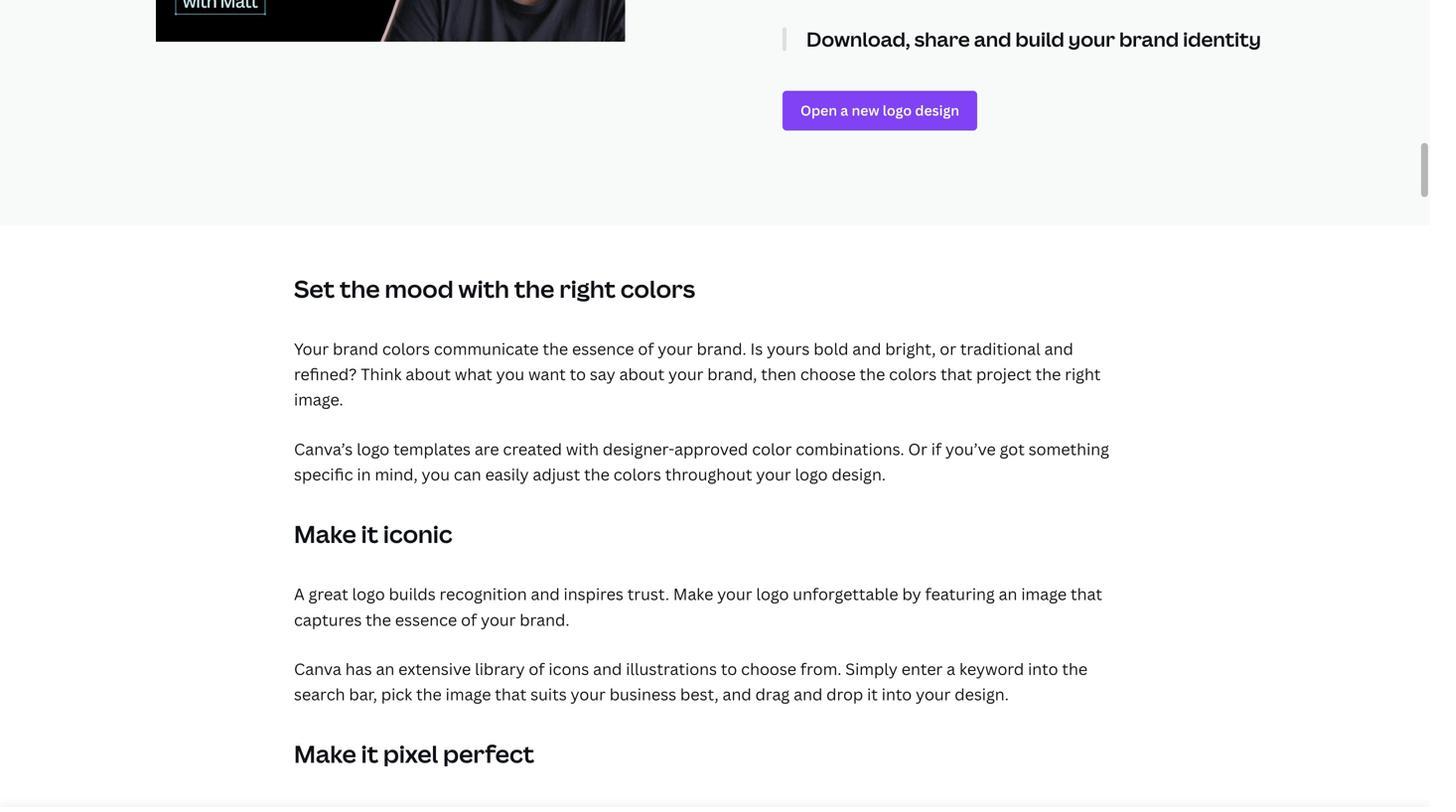 Task type: vqa. For each thing, say whether or not it's contained in the screenshot.
text box
no



Task type: locate. For each thing, give the bounding box(es) containing it.
1 horizontal spatial essence
[[572, 338, 634, 360]]

mind,
[[375, 464, 418, 485]]

and
[[974, 25, 1012, 52], [852, 338, 881, 360], [1045, 338, 1074, 360], [531, 584, 560, 605], [593, 658, 622, 680], [723, 684, 752, 705], [794, 684, 823, 705]]

with up 'communicate'
[[458, 272, 509, 305]]

the
[[340, 272, 380, 305], [514, 272, 555, 305], [543, 338, 568, 360], [860, 364, 885, 385], [1036, 364, 1061, 385], [584, 464, 610, 485], [366, 609, 391, 631], [1062, 658, 1088, 680], [416, 684, 442, 705]]

0 vertical spatial with
[[458, 272, 509, 305]]

that inside your brand colors communicate the essence of your brand. is yours bold and bright, or traditional and refined? think about what you want to say about your brand, then choose the colors that project the right image.
[[941, 364, 973, 385]]

brand inside your brand colors communicate the essence of your brand. is yours bold and bright, or traditional and refined? think about what you want to say about your brand, then choose the colors that project the right image.
[[333, 338, 378, 360]]

brand
[[1119, 25, 1179, 52], [333, 338, 378, 360]]

colors down designer-
[[614, 464, 661, 485]]

then
[[761, 364, 797, 385]]

to right illustrations
[[721, 658, 737, 680]]

1 horizontal spatial choose
[[800, 364, 856, 385]]

think
[[361, 364, 402, 385]]

1 vertical spatial brand
[[333, 338, 378, 360]]

illustrations
[[626, 658, 717, 680]]

1 horizontal spatial an
[[999, 584, 1018, 605]]

drag
[[755, 684, 790, 705]]

choose inside your brand colors communicate the essence of your brand. is yours bold and bright, or traditional and refined? think about what you want to say about your brand, then choose the colors that project the right image.
[[800, 364, 856, 385]]

0 horizontal spatial of
[[461, 609, 477, 631]]

a great logo builds recognition and inspires trust. make your logo unforgettable by featuring an image that captures the essence of your brand.
[[294, 584, 1103, 631]]

1 horizontal spatial image
[[1021, 584, 1067, 605]]

2 vertical spatial that
[[495, 684, 527, 705]]

colors
[[621, 272, 695, 305], [382, 338, 430, 360], [889, 364, 937, 385], [614, 464, 661, 485]]

your left 'is'
[[658, 338, 693, 360]]

1 horizontal spatial you
[[496, 364, 525, 385]]

2 vertical spatial it
[[361, 738, 378, 770]]

1 vertical spatial image
[[446, 684, 491, 705]]

it down simply
[[867, 684, 878, 705]]

essence down builds on the left
[[395, 609, 457, 631]]

0 horizontal spatial brand.
[[520, 609, 570, 631]]

with
[[458, 272, 509, 305], [566, 438, 599, 460]]

choose down bold at the top of page
[[800, 364, 856, 385]]

brand. up icons
[[520, 609, 570, 631]]

0 vertical spatial design.
[[832, 464, 886, 485]]

specific
[[294, 464, 353, 485]]

image
[[1021, 584, 1067, 605], [446, 684, 491, 705]]

logo right great
[[352, 584, 385, 605]]

1 vertical spatial it
[[867, 684, 878, 705]]

0 horizontal spatial that
[[495, 684, 527, 705]]

brand left identity
[[1119, 25, 1179, 52]]

to inside canva has an extensive library of icons and illustrations to choose from. simply enter a keyword into the search bar, pick the image that suits your business best, and drag and drop it into your design.
[[721, 658, 737, 680]]

and right traditional
[[1045, 338, 1074, 360]]

that inside canva has an extensive library of icons and illustrations to choose from. simply enter a keyword into the search bar, pick the image that suits your business best, and drag and drop it into your design.
[[495, 684, 527, 705]]

1 about from the left
[[406, 364, 451, 385]]

into right keyword
[[1028, 658, 1058, 680]]

0 vertical spatial brand.
[[697, 338, 747, 360]]

1 vertical spatial right
[[1065, 364, 1101, 385]]

0 horizontal spatial about
[[406, 364, 451, 385]]

0 horizontal spatial with
[[458, 272, 509, 305]]

1 horizontal spatial brand.
[[697, 338, 747, 360]]

the down builds on the left
[[366, 609, 391, 631]]

make for make it pixel perfect
[[294, 738, 356, 770]]

0 vertical spatial essence
[[572, 338, 634, 360]]

design. down combinations.
[[832, 464, 886, 485]]

essence inside your brand colors communicate the essence of your brand. is yours bold and bright, or traditional and refined? think about what you want to say about your brand, then choose the colors that project the right image.
[[572, 338, 634, 360]]

with up "adjust"
[[566, 438, 599, 460]]

an right has
[[376, 658, 395, 680]]

it left iconic
[[361, 518, 378, 550]]

into
[[1028, 658, 1058, 680], [882, 684, 912, 705]]

featuring
[[925, 584, 995, 605]]

1 vertical spatial design.
[[955, 684, 1009, 705]]

1 vertical spatial with
[[566, 438, 599, 460]]

about
[[406, 364, 451, 385], [619, 364, 665, 385]]

canva's logo templates are created with designer-approved color combinations. or if you've got something specific in mind, you can easily adjust the colors throughout your logo design.
[[294, 438, 1109, 485]]

essence up say in the top of the page
[[572, 338, 634, 360]]

make it pixel perfect
[[294, 738, 534, 770]]

0 vertical spatial an
[[999, 584, 1018, 605]]

throughout
[[665, 464, 752, 485]]

inspires
[[564, 584, 624, 605]]

0 horizontal spatial brand
[[333, 338, 378, 360]]

make
[[294, 518, 356, 550], [673, 584, 713, 605], [294, 738, 356, 770]]

1 vertical spatial make
[[673, 584, 713, 605]]

right up say in the top of the page
[[559, 272, 616, 305]]

make down specific
[[294, 518, 356, 550]]

that
[[941, 364, 973, 385], [1071, 584, 1103, 605], [495, 684, 527, 705]]

image right the featuring
[[1021, 584, 1067, 605]]

essence
[[572, 338, 634, 360], [395, 609, 457, 631]]

if
[[931, 438, 942, 460]]

0 vertical spatial choose
[[800, 364, 856, 385]]

0 vertical spatial right
[[559, 272, 616, 305]]

brand up think
[[333, 338, 378, 360]]

into down simply
[[882, 684, 912, 705]]

0 vertical spatial you
[[496, 364, 525, 385]]

1 vertical spatial you
[[422, 464, 450, 485]]

your down "recognition"
[[481, 609, 516, 631]]

great
[[309, 584, 348, 605]]

right inside your brand colors communicate the essence of your brand. is yours bold and bright, or traditional and refined? think about what you want to say about your brand, then choose the colors that project the right image.
[[1065, 364, 1101, 385]]

you down templates
[[422, 464, 450, 485]]

0 horizontal spatial into
[[882, 684, 912, 705]]

combinations.
[[796, 438, 904, 460]]

1 vertical spatial essence
[[395, 609, 457, 631]]

easily
[[485, 464, 529, 485]]

your
[[294, 338, 329, 360]]

project
[[976, 364, 1032, 385]]

bold
[[814, 338, 849, 360]]

canva has an extensive library of icons and illustrations to choose from. simply enter a keyword into the search bar, pick the image that suits your business best, and drag and drop it into your design.
[[294, 658, 1088, 705]]

0 vertical spatial make
[[294, 518, 356, 550]]

logo
[[357, 438, 390, 460], [795, 464, 828, 485], [352, 584, 385, 605], [756, 584, 789, 605]]

colors down bright,
[[889, 364, 937, 385]]

make down search
[[294, 738, 356, 770]]

0 horizontal spatial an
[[376, 658, 395, 680]]

0 horizontal spatial design.
[[832, 464, 886, 485]]

0 vertical spatial that
[[941, 364, 973, 385]]

1 vertical spatial that
[[1071, 584, 1103, 605]]

you down 'communicate'
[[496, 364, 525, 385]]

your down the color
[[756, 464, 791, 485]]

design.
[[832, 464, 886, 485], [955, 684, 1009, 705]]

set the mood with the right colors
[[294, 272, 695, 305]]

1 horizontal spatial of
[[529, 658, 545, 680]]

got
[[1000, 438, 1025, 460]]

2 horizontal spatial that
[[1071, 584, 1103, 605]]

about left what
[[406, 364, 451, 385]]

an
[[999, 584, 1018, 605], [376, 658, 395, 680]]

0 horizontal spatial image
[[446, 684, 491, 705]]

about right say in the top of the page
[[619, 364, 665, 385]]

design. down keyword
[[955, 684, 1009, 705]]

download, share and build your brand identity
[[807, 25, 1261, 52]]

1 vertical spatial an
[[376, 658, 395, 680]]

image inside canva has an extensive library of icons and illustrations to choose from. simply enter a keyword into the search bar, pick the image that suits your business best, and drag and drop it into your design.
[[446, 684, 491, 705]]

1 vertical spatial choose
[[741, 658, 797, 680]]

1 horizontal spatial right
[[1065, 364, 1101, 385]]

image down "library"
[[446, 684, 491, 705]]

and left the build
[[974, 25, 1012, 52]]

1 horizontal spatial brand
[[1119, 25, 1179, 52]]

and left drag
[[723, 684, 752, 705]]

the right "adjust"
[[584, 464, 610, 485]]

you
[[496, 364, 525, 385], [422, 464, 450, 485]]

choose
[[800, 364, 856, 385], [741, 658, 797, 680]]

your
[[1069, 25, 1115, 52], [658, 338, 693, 360], [669, 364, 704, 385], [756, 464, 791, 485], [717, 584, 752, 605], [481, 609, 516, 631], [571, 684, 606, 705], [916, 684, 951, 705]]

brand.
[[697, 338, 747, 360], [520, 609, 570, 631]]

right up something at bottom right
[[1065, 364, 1101, 385]]

suits
[[531, 684, 567, 705]]

adjust
[[533, 464, 580, 485]]

the right project
[[1036, 364, 1061, 385]]

search
[[294, 684, 345, 705]]

something
[[1029, 438, 1109, 460]]

choose up drag
[[741, 658, 797, 680]]

0 vertical spatial it
[[361, 518, 378, 550]]

bar,
[[349, 684, 377, 705]]

image inside a great logo builds recognition and inspires trust. make your logo unforgettable by featuring an image that captures the essence of your brand.
[[1021, 584, 1067, 605]]

you inside canva's logo templates are created with designer-approved color combinations. or if you've got something specific in mind, you can easily adjust the colors throughout your logo design.
[[422, 464, 450, 485]]

2 vertical spatial of
[[529, 658, 545, 680]]

0 horizontal spatial choose
[[741, 658, 797, 680]]

0 vertical spatial to
[[570, 364, 586, 385]]

0 vertical spatial of
[[638, 338, 654, 360]]

0 horizontal spatial essence
[[395, 609, 457, 631]]

it for make it pixel perfect
[[361, 738, 378, 770]]

an inside canva has an extensive library of icons and illustrations to choose from. simply enter a keyword into the search bar, pick the image that suits your business best, and drag and drop it into your design.
[[376, 658, 395, 680]]

has
[[345, 658, 372, 680]]

0 horizontal spatial you
[[422, 464, 450, 485]]

it inside canva has an extensive library of icons and illustrations to choose from. simply enter a keyword into the search bar, pick the image that suits your business best, and drag and drop it into your design.
[[867, 684, 878, 705]]

an right the featuring
[[999, 584, 1018, 605]]

with inside canva's logo templates are created with designer-approved color combinations. or if you've got something specific in mind, you can easily adjust the colors throughout your logo design.
[[566, 438, 599, 460]]

1 vertical spatial of
[[461, 609, 477, 631]]

design. inside canva's logo templates are created with designer-approved color combinations. or if you've got something specific in mind, you can easily adjust the colors throughout your logo design.
[[832, 464, 886, 485]]

0 horizontal spatial to
[[570, 364, 586, 385]]

to
[[570, 364, 586, 385], [721, 658, 737, 680]]

it left pixel at the bottom left
[[361, 738, 378, 770]]

to left say in the top of the page
[[570, 364, 586, 385]]

brand. up the brand,
[[697, 338, 747, 360]]

share
[[914, 25, 970, 52]]

2 vertical spatial make
[[294, 738, 356, 770]]

a
[[294, 584, 305, 605]]

1 horizontal spatial that
[[941, 364, 973, 385]]

1 horizontal spatial to
[[721, 658, 737, 680]]

1 horizontal spatial design.
[[955, 684, 1009, 705]]

of
[[638, 338, 654, 360], [461, 609, 477, 631], [529, 658, 545, 680]]

library
[[475, 658, 525, 680]]

set
[[294, 272, 335, 305]]

make right trust.
[[673, 584, 713, 605]]

of inside canva has an extensive library of icons and illustrations to choose from. simply enter a keyword into the search bar, pick the image that suits your business best, and drag and drop it into your design.
[[529, 658, 545, 680]]

the right set
[[340, 272, 380, 305]]

designer-
[[603, 438, 674, 460]]

2 horizontal spatial of
[[638, 338, 654, 360]]

the up 'communicate'
[[514, 272, 555, 305]]

1 vertical spatial to
[[721, 658, 737, 680]]

1 horizontal spatial into
[[1028, 658, 1058, 680]]

keyword
[[960, 658, 1024, 680]]

0 vertical spatial into
[[1028, 658, 1058, 680]]

1 horizontal spatial about
[[619, 364, 665, 385]]

that inside a great logo builds recognition and inspires trust. make your logo unforgettable by featuring an image that captures the essence of your brand.
[[1071, 584, 1103, 605]]

1 horizontal spatial with
[[566, 438, 599, 460]]

unforgettable
[[793, 584, 899, 605]]

it
[[361, 518, 378, 550], [867, 684, 878, 705], [361, 738, 378, 770]]

1 vertical spatial brand.
[[520, 609, 570, 631]]

0 vertical spatial image
[[1021, 584, 1067, 605]]

and left inspires
[[531, 584, 560, 605]]



Task type: describe. For each thing, give the bounding box(es) containing it.
make for make it iconic
[[294, 518, 356, 550]]

download, share and build your brand identity button
[[807, 25, 1353, 52]]

what
[[455, 364, 492, 385]]

colors up your brand colors communicate the essence of your brand. is yours bold and bright, or traditional and refined? think about what you want to say about your brand, then choose the colors that project the right image.
[[621, 272, 695, 305]]

refined?
[[294, 364, 357, 385]]

or
[[908, 438, 928, 460]]

make it iconic
[[294, 518, 452, 550]]

2 about from the left
[[619, 364, 665, 385]]

colors up think
[[382, 338, 430, 360]]

you inside your brand colors communicate the essence of your brand. is yours bold and bright, or traditional and refined? think about what you want to say about your brand, then choose the colors that project the right image.
[[496, 364, 525, 385]]

communicate
[[434, 338, 539, 360]]

logo up in
[[357, 438, 390, 460]]

logo left unforgettable
[[756, 584, 789, 605]]

0 vertical spatial brand
[[1119, 25, 1179, 52]]

say
[[590, 364, 616, 385]]

yours
[[767, 338, 810, 360]]

are
[[475, 438, 499, 460]]

templates
[[393, 438, 471, 460]]

and down "from."
[[794, 684, 823, 705]]

you've
[[946, 438, 996, 460]]

by
[[902, 584, 921, 605]]

want
[[528, 364, 566, 385]]

from.
[[800, 658, 842, 680]]

created
[[503, 438, 562, 460]]

to inside your brand colors communicate the essence of your brand. is yours bold and bright, or traditional and refined? think about what you want to say about your brand, then choose the colors that project the right image.
[[570, 364, 586, 385]]

your brand colors communicate the essence of your brand. is yours bold and bright, or traditional and refined? think about what you want to say about your brand, then choose the colors that project the right image.
[[294, 338, 1101, 410]]

of inside your brand colors communicate the essence of your brand. is yours bold and bright, or traditional and refined? think about what you want to say about your brand, then choose the colors that project the right image.
[[638, 338, 654, 360]]

business
[[610, 684, 676, 705]]

the right keyword
[[1062, 658, 1088, 680]]

it for make it iconic
[[361, 518, 378, 550]]

can
[[454, 464, 481, 485]]

in
[[357, 464, 371, 485]]

icons
[[549, 658, 589, 680]]

your right the build
[[1069, 25, 1115, 52]]

essence inside a great logo builds recognition and inspires trust. make your logo unforgettable by featuring an image that captures the essence of your brand.
[[395, 609, 457, 631]]

download,
[[807, 25, 910, 52]]

your down enter
[[916, 684, 951, 705]]

your right trust.
[[717, 584, 752, 605]]

and right bold at the top of page
[[852, 338, 881, 360]]

your left the brand,
[[669, 364, 704, 385]]

and inside a great logo builds recognition and inspires trust. make your logo unforgettable by featuring an image that captures the essence of your brand.
[[531, 584, 560, 605]]

1 vertical spatial into
[[882, 684, 912, 705]]

builds
[[389, 584, 436, 605]]

extensive
[[398, 658, 471, 680]]

and right icons
[[593, 658, 622, 680]]

captures
[[294, 609, 362, 631]]

identity
[[1183, 25, 1261, 52]]

the inside canva's logo templates are created with designer-approved color combinations. or if you've got something specific in mind, you can easily adjust the colors throughout your logo design.
[[584, 464, 610, 485]]

canva
[[294, 658, 342, 680]]

the inside a great logo builds recognition and inspires trust. make your logo unforgettable by featuring an image that captures the essence of your brand.
[[366, 609, 391, 631]]

recognition
[[440, 584, 527, 605]]

of inside a great logo builds recognition and inspires trust. make your logo unforgettable by featuring an image that captures the essence of your brand.
[[461, 609, 477, 631]]

the down the extensive
[[416, 684, 442, 705]]

your down icons
[[571, 684, 606, 705]]

mood
[[385, 272, 454, 305]]

a
[[947, 658, 956, 680]]

trust.
[[628, 584, 669, 605]]

canva's
[[294, 438, 353, 460]]

choose inside canva has an extensive library of icons and illustrations to choose from. simply enter a keyword into the search bar, pick the image that suits your business best, and drag and drop it into your design.
[[741, 658, 797, 680]]

colors inside canva's logo templates are created with designer-approved color combinations. or if you've got something specific in mind, you can easily adjust the colors throughout your logo design.
[[614, 464, 661, 485]]

make inside a great logo builds recognition and inspires trust. make your logo unforgettable by featuring an image that captures the essence of your brand.
[[673, 584, 713, 605]]

the up combinations.
[[860, 364, 885, 385]]

an inside a great logo builds recognition and inspires trust. make your logo unforgettable by featuring an image that captures the essence of your brand.
[[999, 584, 1018, 605]]

iconic
[[383, 518, 452, 550]]

pick
[[381, 684, 412, 705]]

best,
[[680, 684, 719, 705]]

0 horizontal spatial right
[[559, 272, 616, 305]]

is
[[750, 338, 763, 360]]

pixel
[[383, 738, 438, 770]]

build
[[1016, 25, 1065, 52]]

brand,
[[707, 364, 757, 385]]

logo down combinations.
[[795, 464, 828, 485]]

simply
[[846, 658, 898, 680]]

traditional
[[960, 338, 1041, 360]]

approved
[[674, 438, 748, 460]]

your inside canva's logo templates are created with designer-approved color combinations. or if you've got something specific in mind, you can easily adjust the colors throughout your logo design.
[[756, 464, 791, 485]]

brand. inside your brand colors communicate the essence of your brand. is yours bold and bright, or traditional and refined? think about what you want to say about your brand, then choose the colors that project the right image.
[[697, 338, 747, 360]]

perfect
[[443, 738, 534, 770]]

drop
[[827, 684, 863, 705]]

design. inside canva has an extensive library of icons and illustrations to choose from. simply enter a keyword into the search bar, pick the image that suits your business best, and drag and drop it into your design.
[[955, 684, 1009, 705]]

color
[[752, 438, 792, 460]]

enter
[[902, 658, 943, 680]]

image.
[[294, 389, 343, 410]]

or
[[940, 338, 956, 360]]

bright,
[[885, 338, 936, 360]]

brand. inside a great logo builds recognition and inspires trust. make your logo unforgettable by featuring an image that captures the essence of your brand.
[[520, 609, 570, 631]]

the up want
[[543, 338, 568, 360]]



